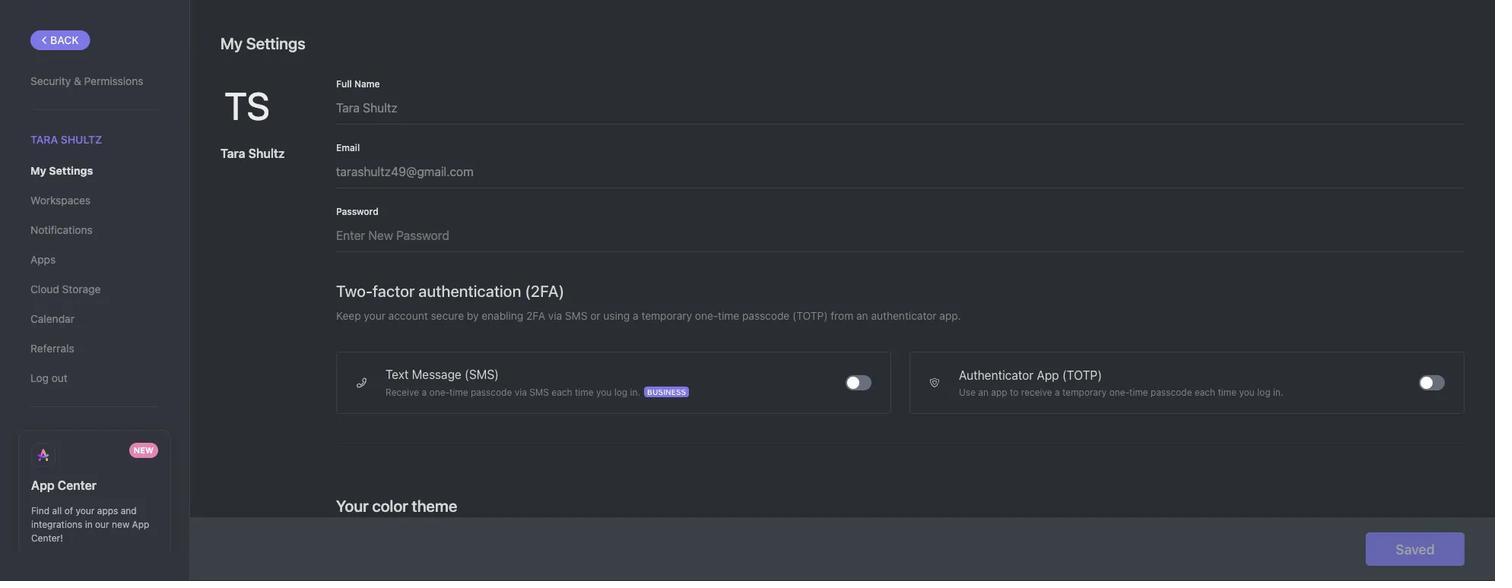 Task type: locate. For each thing, give the bounding box(es) containing it.
1 vertical spatial an
[[978, 387, 989, 398]]

cloud storage
[[30, 283, 101, 296]]

tara shultz
[[30, 133, 102, 146], [221, 146, 285, 161]]

your
[[364, 310, 385, 322], [76, 506, 95, 516]]

log inside authenticator app (totp) use an app to receive a temporary one-time passcode each time you log in.
[[1257, 387, 1270, 398]]

app
[[991, 387, 1007, 398]]

0 horizontal spatial your
[[76, 506, 95, 516]]

1 horizontal spatial each
[[1195, 387, 1215, 398]]

1 horizontal spatial app
[[132, 520, 149, 530]]

temporary right "using"
[[641, 310, 692, 322]]

0 horizontal spatial my
[[30, 165, 46, 177]]

app up find
[[31, 479, 55, 493]]

1 horizontal spatial via
[[548, 310, 562, 322]]

via inside text message (sms) receive a one-time passcode via sms each time you log in. business
[[515, 387, 527, 398]]

1 horizontal spatial a
[[633, 310, 639, 322]]

passcode inside authenticator app (totp) use an app to receive a temporary one-time passcode each time you log in.
[[1151, 387, 1192, 398]]

shultz up the my settings link
[[61, 133, 102, 146]]

2 horizontal spatial one-
[[1109, 387, 1129, 398]]

1 vertical spatial via
[[515, 387, 527, 398]]

1 horizontal spatial in.
[[1273, 387, 1283, 398]]

an left app at bottom
[[978, 387, 989, 398]]

1 horizontal spatial log
[[1257, 387, 1270, 398]]

two-factor authentication (2fa)
[[336, 281, 564, 300]]

tara
[[30, 133, 58, 146], [221, 146, 245, 161]]

each inside authenticator app (totp) use an app to receive a temporary one-time passcode each time you log in.
[[1195, 387, 1215, 398]]

out
[[52, 372, 68, 385]]

apps
[[97, 506, 118, 516]]

a right "using"
[[633, 310, 639, 322]]

(totp) inside authenticator app (totp) use an app to receive a temporary one-time passcode each time you log in.
[[1062, 368, 1102, 383]]

temporary right receive
[[1062, 387, 1107, 398]]

a
[[633, 310, 639, 322], [422, 387, 427, 398], [1055, 387, 1060, 398]]

0 vertical spatial via
[[548, 310, 562, 322]]

your up in
[[76, 506, 95, 516]]

you
[[596, 387, 612, 398], [1239, 387, 1255, 398]]

log out link
[[30, 366, 159, 392]]

of
[[64, 506, 73, 516]]

receive
[[1021, 387, 1052, 398]]

you inside authenticator app (totp) use an app to receive a temporary one-time passcode each time you log in.
[[1239, 387, 1255, 398]]

email
[[336, 142, 360, 153]]

each
[[552, 387, 572, 398], [1195, 387, 1215, 398]]

0 horizontal spatial tara shultz
[[30, 133, 102, 146]]

sms
[[565, 310, 587, 322], [529, 387, 549, 398]]

back
[[50, 34, 79, 46]]

1 horizontal spatial temporary
[[1062, 387, 1107, 398]]

cloud
[[30, 283, 59, 296]]

0 horizontal spatial a
[[422, 387, 427, 398]]

(2fa)
[[525, 281, 564, 300]]

in
[[85, 520, 93, 530]]

you inside text message (sms) receive a one-time passcode via sms each time you log in. business
[[596, 387, 612, 398]]

security & permissions
[[30, 75, 143, 87]]

1 horizontal spatial my settings
[[221, 34, 306, 53]]

0 horizontal spatial shultz
[[61, 133, 102, 146]]

full
[[336, 78, 352, 89]]

1 vertical spatial settings
[[49, 165, 93, 177]]

saved
[[1396, 541, 1435, 558]]

0 vertical spatial app
[[1037, 368, 1059, 383]]

an
[[856, 310, 868, 322], [978, 387, 989, 398]]

0 horizontal spatial in.
[[630, 387, 640, 398]]

2 vertical spatial app
[[132, 520, 149, 530]]

my settings link
[[30, 158, 159, 184]]

0 vertical spatial temporary
[[641, 310, 692, 322]]

name
[[354, 78, 380, 89]]

or
[[590, 310, 600, 322]]

shultz
[[61, 133, 102, 146], [248, 146, 285, 161]]

1 log from the left
[[614, 387, 627, 398]]

0 horizontal spatial my settings
[[30, 165, 93, 177]]

my settings up ts at the top
[[221, 34, 306, 53]]

via
[[548, 310, 562, 322], [515, 387, 527, 398]]

0 horizontal spatial temporary
[[641, 310, 692, 322]]

2 horizontal spatial a
[[1055, 387, 1060, 398]]

a inside authenticator app (totp) use an app to receive a temporary one-time passcode each time you log in.
[[1055, 387, 1060, 398]]

1 horizontal spatial an
[[978, 387, 989, 398]]

0 horizontal spatial via
[[515, 387, 527, 398]]

1 vertical spatial app
[[31, 479, 55, 493]]

(totp)
[[792, 310, 828, 322], [1062, 368, 1102, 383]]

integrations
[[31, 520, 82, 530]]

referrals
[[30, 343, 74, 355]]

secure
[[431, 310, 464, 322]]

0 horizontal spatial each
[[552, 387, 572, 398]]

ts
[[225, 83, 270, 128]]

1 horizontal spatial my
[[221, 34, 243, 53]]

app.
[[939, 310, 961, 322]]

my
[[221, 34, 243, 53], [30, 165, 46, 177]]

tara down security
[[30, 133, 58, 146]]

0 vertical spatial settings
[[246, 34, 306, 53]]

factor
[[373, 281, 415, 300]]

0 horizontal spatial sms
[[529, 387, 549, 398]]

2 log from the left
[[1257, 387, 1270, 398]]

2 in. from the left
[[1273, 387, 1283, 398]]

by
[[467, 310, 479, 322]]

1 horizontal spatial you
[[1239, 387, 1255, 398]]

text
[[386, 368, 409, 382]]

2 horizontal spatial passcode
[[1151, 387, 1192, 398]]

1 vertical spatial sms
[[529, 387, 549, 398]]

1 vertical spatial my settings
[[30, 165, 93, 177]]

0 horizontal spatial settings
[[49, 165, 93, 177]]

a right receive
[[1055, 387, 1060, 398]]

an right from
[[856, 310, 868, 322]]

apps link
[[30, 247, 159, 273]]

my up workspaces
[[30, 165, 46, 177]]

1 vertical spatial your
[[76, 506, 95, 516]]

1 in. from the left
[[630, 387, 640, 398]]

in. inside authenticator app (totp) use an app to receive a temporary one-time passcode each time you log in.
[[1273, 387, 1283, 398]]

app
[[1037, 368, 1059, 383], [31, 479, 55, 493], [132, 520, 149, 530]]

shultz down ts at the top
[[248, 146, 285, 161]]

security
[[30, 75, 71, 87]]

message
[[412, 368, 461, 382]]

0 vertical spatial (totp)
[[792, 310, 828, 322]]

a inside text message (sms) receive a one-time passcode via sms each time you log in. business
[[422, 387, 427, 398]]

settings
[[246, 34, 306, 53], [49, 165, 93, 177]]

0 vertical spatial sms
[[565, 310, 587, 322]]

1 vertical spatial temporary
[[1062, 387, 1107, 398]]

time
[[718, 310, 739, 322], [449, 387, 468, 398], [575, 387, 594, 398], [1129, 387, 1148, 398], [1218, 387, 1237, 398]]

0 horizontal spatial (totp)
[[792, 310, 828, 322]]

0 vertical spatial an
[[856, 310, 868, 322]]

settings up workspaces
[[49, 165, 93, 177]]

0 horizontal spatial tara
[[30, 133, 58, 146]]

one-
[[695, 310, 718, 322], [429, 387, 449, 398], [1109, 387, 1129, 398]]

one- inside text message (sms) receive a one-time passcode via sms each time you log in. business
[[429, 387, 449, 398]]

receive
[[386, 387, 419, 398]]

keep
[[336, 310, 361, 322]]

temporary
[[641, 310, 692, 322], [1062, 387, 1107, 398]]

0 horizontal spatial an
[[856, 310, 868, 322]]

1 horizontal spatial settings
[[246, 34, 306, 53]]

1 horizontal spatial (totp)
[[1062, 368, 1102, 383]]

log
[[30, 372, 49, 385]]

your right keep
[[364, 310, 385, 322]]

&
[[74, 75, 81, 87]]

tara shultz up the my settings link
[[30, 133, 102, 146]]

0 vertical spatial my settings
[[221, 34, 306, 53]]

1 each from the left
[[552, 387, 572, 398]]

0 vertical spatial my
[[221, 34, 243, 53]]

0 horizontal spatial you
[[596, 387, 612, 398]]

2 each from the left
[[1195, 387, 1215, 398]]

1 vertical spatial my
[[30, 165, 46, 177]]

sms inside text message (sms) receive a one-time passcode via sms each time you log in. business
[[529, 387, 549, 398]]

my settings up workspaces
[[30, 165, 93, 177]]

tara down ts at the top
[[221, 146, 245, 161]]

my settings
[[221, 34, 306, 53], [30, 165, 93, 177]]

1 vertical spatial (totp)
[[1062, 368, 1102, 383]]

2 you from the left
[[1239, 387, 1255, 398]]

0 horizontal spatial log
[[614, 387, 627, 398]]

from
[[831, 310, 853, 322]]

a down message
[[422, 387, 427, 398]]

0 horizontal spatial app
[[31, 479, 55, 493]]

0 horizontal spatial passcode
[[471, 387, 512, 398]]

0 horizontal spatial one-
[[429, 387, 449, 398]]

each inside text message (sms) receive a one-time passcode via sms each time you log in. business
[[552, 387, 572, 398]]

log out
[[30, 372, 68, 385]]

my up ts at the top
[[221, 34, 243, 53]]

storage
[[62, 283, 101, 296]]

log
[[614, 387, 627, 398], [1257, 387, 1270, 398]]

1 horizontal spatial sms
[[565, 310, 587, 322]]

app up receive
[[1037, 368, 1059, 383]]

in.
[[630, 387, 640, 398], [1273, 387, 1283, 398]]

color
[[372, 497, 408, 516]]

1 horizontal spatial one-
[[695, 310, 718, 322]]

Enter New Password field
[[336, 216, 1465, 252]]

app down and
[[132, 520, 149, 530]]

tara shultz down ts at the top
[[221, 146, 285, 161]]

settings up ts at the top
[[246, 34, 306, 53]]

2 horizontal spatial app
[[1037, 368, 1059, 383]]

1 horizontal spatial your
[[364, 310, 385, 322]]

1 you from the left
[[596, 387, 612, 398]]



Task type: describe. For each thing, give the bounding box(es) containing it.
enabling
[[482, 310, 523, 322]]

in. inside text message (sms) receive a one-time passcode via sms each time you log in. business
[[630, 387, 640, 398]]

app inside find all of your apps and integrations in our new app center!
[[132, 520, 149, 530]]

new
[[112, 520, 129, 530]]

calendar
[[30, 313, 74, 326]]

1 horizontal spatial tara shultz
[[221, 146, 285, 161]]

find
[[31, 506, 50, 516]]

theme
[[412, 497, 457, 516]]

notifications link
[[30, 218, 159, 243]]

new
[[134, 446, 154, 456]]

authenticator
[[959, 368, 1034, 383]]

workspaces
[[30, 194, 91, 207]]

security & permissions link
[[30, 68, 159, 94]]

passcode inside text message (sms) receive a one-time passcode via sms each time you log in. business
[[471, 387, 512, 398]]

authentication
[[418, 281, 521, 300]]

calendar link
[[30, 307, 159, 332]]

log inside text message (sms) receive a one-time passcode via sms each time you log in. business
[[614, 387, 627, 398]]

temporary inside authenticator app (totp) use an app to receive a temporary one-time passcode each time you log in.
[[1062, 387, 1107, 398]]

keep your account secure by enabling 2fa via sms or using a temporary one-time passcode (totp) from an authenticator app.
[[336, 310, 961, 322]]

one- inside authenticator app (totp) use an app to receive a temporary one-time passcode each time you log in.
[[1109, 387, 1129, 398]]

2fa
[[526, 310, 545, 322]]

center!
[[31, 533, 63, 544]]

account
[[388, 310, 428, 322]]

Enter Email text field
[[336, 152, 1465, 188]]

app inside authenticator app (totp) use an app to receive a temporary one-time passcode each time you log in.
[[1037, 368, 1059, 383]]

business
[[647, 388, 686, 397]]

app center
[[31, 479, 97, 493]]

notifications
[[30, 224, 93, 237]]

your inside find all of your apps and integrations in our new app center!
[[76, 506, 95, 516]]

to
[[1010, 387, 1019, 398]]

center
[[58, 479, 97, 493]]

apps
[[30, 254, 56, 266]]

password
[[336, 206, 379, 217]]

authenticator app (totp) use an app to receive a temporary one-time passcode each time you log in.
[[959, 368, 1283, 398]]

settings inside the my settings link
[[49, 165, 93, 177]]

1 horizontal spatial shultz
[[248, 146, 285, 161]]

workspaces link
[[30, 188, 159, 214]]

text message (sms) receive a one-time passcode via sms each time you log in. business
[[386, 368, 686, 398]]

1 horizontal spatial tara
[[221, 146, 245, 161]]

back link
[[30, 30, 90, 50]]

cloud storage link
[[30, 277, 159, 303]]

using
[[603, 310, 630, 322]]

two-
[[336, 281, 373, 300]]

your
[[336, 497, 369, 516]]

full name
[[336, 78, 380, 89]]

referrals link
[[30, 336, 159, 362]]

all
[[52, 506, 62, 516]]

our
[[95, 520, 109, 530]]

1 horizontal spatial passcode
[[742, 310, 790, 322]]

permissions
[[84, 75, 143, 87]]

available on business plans or higher element
[[644, 387, 689, 398]]

authenticator
[[871, 310, 937, 322]]

and
[[121, 506, 137, 516]]

(sms)
[[465, 368, 499, 382]]

use
[[959, 387, 976, 398]]

saved button
[[1366, 533, 1465, 567]]

your color theme
[[336, 497, 457, 516]]

find all of your apps and integrations in our new app center!
[[31, 506, 149, 544]]

0 vertical spatial your
[[364, 310, 385, 322]]

an inside authenticator app (totp) use an app to receive a temporary one-time passcode each time you log in.
[[978, 387, 989, 398]]

Enter Username text field
[[336, 88, 1465, 124]]



Task type: vqa. For each thing, say whether or not it's contained in the screenshot.
CLICKUP to the bottom
no



